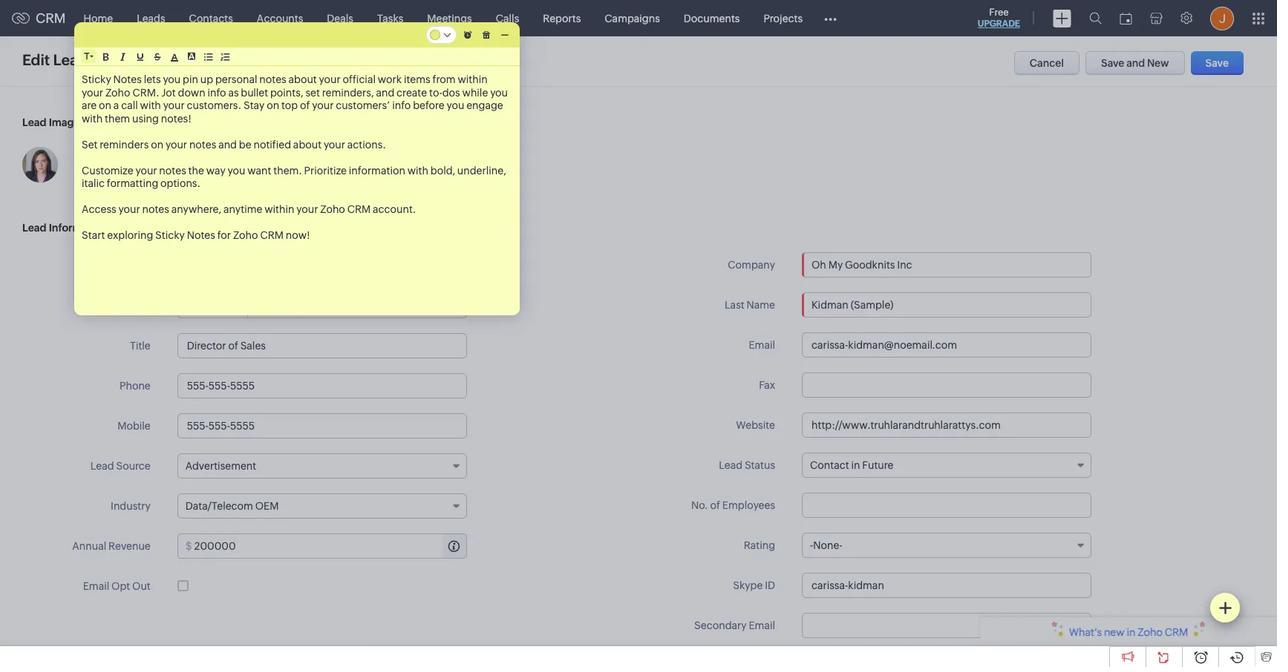 Task type: locate. For each thing, give the bounding box(es) containing it.
0 vertical spatial zoho
[[105, 87, 130, 98]]

1 vertical spatial notes
[[187, 229, 215, 241]]

reports
[[543, 12, 581, 24]]

owner
[[118, 259, 151, 271]]

contacts
[[189, 12, 233, 24]]

of right no.
[[710, 500, 720, 512]]

1 horizontal spatial zoho
[[233, 229, 258, 241]]

you up engage
[[490, 87, 508, 98]]

email down skype id
[[749, 620, 775, 632]]

customize your notes the way you want them. prioritize information with bold, underline, italic formatting options.
[[82, 164, 508, 189]]

notes left for in the top left of the page
[[187, 229, 215, 241]]

0 horizontal spatial on
[[99, 100, 111, 111]]

your up are
[[82, 87, 103, 98]]

sticky
[[82, 74, 111, 85], [155, 229, 185, 241]]

1 vertical spatial crm
[[347, 203, 371, 215]]

reminders
[[100, 138, 149, 150]]

your up now!
[[297, 203, 318, 215]]

you right way
[[228, 164, 245, 176]]

save
[[1101, 57, 1125, 69], [1206, 57, 1229, 69]]

2 save from the left
[[1206, 57, 1229, 69]]

info up customers.
[[208, 87, 226, 98]]

1 vertical spatial email
[[83, 581, 109, 593]]

1 vertical spatial info
[[392, 100, 411, 111]]

anytime
[[224, 203, 262, 215]]

cancel button
[[1014, 51, 1080, 75]]

of down set
[[300, 100, 310, 111]]

as
[[228, 87, 239, 98]]

notes down the page
[[113, 74, 142, 85]]

0 vertical spatial with
[[140, 100, 161, 111]]

0 horizontal spatial zoho
[[105, 87, 130, 98]]

lead left image
[[22, 117, 46, 128]]

on down using
[[151, 138, 164, 150]]

no. of employees
[[691, 500, 775, 512]]

create menu image
[[1053, 9, 1072, 27]]

0 horizontal spatial save
[[1101, 57, 1125, 69]]

within up now!
[[265, 203, 294, 215]]

zoho up a
[[105, 87, 130, 98]]

to-
[[429, 87, 442, 98]]

way
[[206, 164, 226, 176]]

0 horizontal spatial crm
[[36, 10, 66, 26]]

start exploring sticky notes for zoho crm now!
[[82, 229, 310, 241]]

zoho
[[105, 87, 130, 98], [320, 203, 345, 215], [233, 229, 258, 241]]

create
[[397, 87, 427, 98]]

and down work
[[376, 87, 395, 98]]

0 horizontal spatial within
[[265, 203, 294, 215]]

profile element
[[1202, 0, 1243, 36]]

crm.
[[132, 87, 159, 98]]

1 horizontal spatial and
[[376, 87, 395, 98]]

1 horizontal spatial crm
[[260, 229, 284, 241]]

your up exploring
[[118, 203, 140, 215]]

lead left information
[[22, 222, 46, 234]]

save for save
[[1206, 57, 1229, 69]]

and inside sticky notes lets you pin up personal notes about your official work items from within your zoho crm. jot down info as bullet points, set reminders, and create to-dos while you are on a call with your customers. stay on top of your customers' info before you engage with them using notes!
[[376, 87, 395, 98]]

1 vertical spatial with
[[82, 113, 103, 124]]

2 horizontal spatial on
[[267, 100, 279, 111]]

and left be
[[218, 138, 237, 150]]

of inside sticky notes lets you pin up personal notes about your official work items from within your zoho crm. jot down info as bullet points, set reminders, and create to-dos while you are on a call with your customers. stay on top of your customers' info before you engage with them using notes!
[[300, 100, 310, 111]]

lead for lead source
[[90, 460, 114, 472]]

and
[[1127, 57, 1145, 69], [376, 87, 395, 98], [218, 138, 237, 150]]

items
[[404, 74, 430, 85]]

0 horizontal spatial and
[[218, 138, 237, 150]]

0 vertical spatial about
[[289, 74, 317, 85]]

save left new
[[1101, 57, 1125, 69]]

lets
[[144, 74, 161, 85]]

email for email opt out
[[83, 581, 109, 593]]

crm left now!
[[260, 229, 284, 241]]

save for save and new
[[1101, 57, 1125, 69]]

0 vertical spatial of
[[300, 100, 310, 111]]

0 vertical spatial email
[[749, 339, 775, 351]]

crm link
[[12, 10, 66, 26]]

pin
[[183, 74, 198, 85]]

0 vertical spatial notes
[[113, 74, 142, 85]]

your down notes!
[[166, 138, 187, 150]]

0 horizontal spatial with
[[82, 113, 103, 124]]

using
[[132, 113, 159, 124]]

1 save from the left
[[1101, 57, 1125, 69]]

search image
[[1089, 12, 1102, 25]]

delete image
[[483, 31, 490, 39]]

0 horizontal spatial info
[[208, 87, 226, 98]]

personal
[[215, 74, 257, 85]]

None field
[[84, 50, 94, 62]]

within up while at the top
[[458, 74, 488, 85]]

notes inside sticky notes lets you pin up personal notes about your official work items from within your zoho crm. jot down info as bullet points, set reminders, and create to-dos while you are on a call with your customers. stay on top of your customers' info before you engage with them using notes!
[[259, 74, 286, 85]]

notified
[[254, 138, 291, 150]]

edit left the page
[[95, 54, 114, 66]]

edit
[[22, 51, 50, 68], [95, 54, 114, 66]]

crm left account.
[[347, 203, 371, 215]]

zoho down the prioritize
[[320, 203, 345, 215]]

lead left owner
[[92, 259, 116, 271]]

save down profile image
[[1206, 57, 1229, 69]]

prioritize
[[304, 164, 347, 176]]

0 horizontal spatial of
[[300, 100, 310, 111]]

email for email
[[749, 339, 775, 351]]

information
[[349, 164, 405, 176]]

within inside sticky notes lets you pin up personal notes about your official work items from within your zoho crm. jot down info as bullet points, set reminders, and create to-dos while you are on a call with your customers. stay on top of your customers' info before you engage with them using notes!
[[458, 74, 488, 85]]

1 vertical spatial about
[[293, 138, 322, 150]]

annual revenue
[[72, 541, 151, 553]]

0 horizontal spatial notes
[[113, 74, 142, 85]]

lead owner
[[92, 259, 151, 271]]

notes up options.
[[159, 164, 186, 176]]

leads
[[137, 12, 165, 24]]

1 horizontal spatial edit
[[95, 54, 114, 66]]

on left top on the left top
[[267, 100, 279, 111]]

customers'
[[336, 100, 390, 111]]

edit down crm link at the left of the page
[[22, 51, 50, 68]]

options.
[[160, 177, 201, 189]]

access
[[82, 203, 116, 215]]

on left a
[[99, 100, 111, 111]]

stay
[[244, 100, 265, 111]]

1 vertical spatial of
[[710, 500, 720, 512]]

documents
[[684, 12, 740, 24]]

1 horizontal spatial save
[[1206, 57, 1229, 69]]

with down crm.
[[140, 100, 161, 111]]

notes up 'points,'
[[259, 74, 286, 85]]

lead for lead status
[[719, 460, 743, 472]]

email left "opt"
[[83, 581, 109, 593]]

actions.
[[347, 138, 386, 150]]

save inside save and new button
[[1101, 57, 1125, 69]]

employees
[[722, 500, 775, 512]]

id
[[765, 580, 775, 592]]

0 horizontal spatial edit
[[22, 51, 50, 68]]

0 vertical spatial sticky
[[82, 74, 111, 85]]

2 vertical spatial with
[[407, 164, 428, 176]]

sticky inside sticky notes lets you pin up personal notes about your official work items from within your zoho crm. jot down info as bullet points, set reminders, and create to-dos while you are on a call with your customers. stay on top of your customers' info before you engage with them using notes!
[[82, 74, 111, 85]]

None text field
[[802, 293, 1092, 318], [802, 333, 1092, 358], [177, 333, 467, 359], [802, 373, 1092, 398], [802, 413, 1092, 438], [802, 493, 1092, 518], [194, 535, 466, 558], [802, 613, 1092, 639], [802, 293, 1092, 318], [802, 333, 1092, 358], [177, 333, 467, 359], [802, 373, 1092, 398], [802, 413, 1092, 438], [802, 493, 1092, 518], [194, 535, 466, 558], [802, 613, 1092, 639]]

edit lead edit page layout
[[22, 51, 175, 68]]

about inside sticky notes lets you pin up personal notes about your official work items from within your zoho crm. jot down info as bullet points, set reminders, and create to-dos while you are on a call with your customers. stay on top of your customers' info before you engage with them using notes!
[[289, 74, 317, 85]]

now!
[[286, 229, 310, 241]]

tasks
[[377, 12, 403, 24]]

your up formatting
[[135, 164, 157, 176]]

about up the prioritize
[[293, 138, 322, 150]]

free
[[989, 7, 1009, 18]]

revenue
[[108, 541, 151, 553]]

1 horizontal spatial of
[[710, 500, 720, 512]]

0 vertical spatial within
[[458, 74, 488, 85]]

about
[[289, 74, 317, 85], [293, 138, 322, 150]]

save inside save button
[[1206, 57, 1229, 69]]

sticky down edit lead edit page layout
[[82, 74, 111, 85]]

email
[[749, 339, 775, 351], [83, 581, 109, 593], [749, 620, 775, 632]]

skype
[[733, 580, 763, 592]]

company
[[728, 259, 775, 271]]

save and new
[[1101, 57, 1169, 69]]

2 horizontal spatial crm
[[347, 203, 371, 215]]

1 vertical spatial and
[[376, 87, 395, 98]]

be
[[239, 138, 251, 150]]

lead left source
[[90, 460, 114, 472]]

secondary
[[694, 620, 747, 632]]

lead for lead information
[[22, 222, 46, 234]]

last
[[725, 299, 745, 311]]

with down are
[[82, 113, 103, 124]]

and left new
[[1127, 57, 1145, 69]]

None text field
[[249, 294, 466, 318], [177, 374, 467, 399], [177, 414, 467, 439], [802, 573, 1092, 599], [249, 294, 466, 318], [177, 374, 467, 399], [177, 414, 467, 439], [802, 573, 1092, 599]]

crm left home
[[36, 10, 66, 26]]

lead image
[[22, 117, 80, 128]]

0 vertical spatial and
[[1127, 57, 1145, 69]]

1 horizontal spatial within
[[458, 74, 488, 85]]

2 horizontal spatial zoho
[[320, 203, 345, 215]]

lead left status
[[719, 460, 743, 472]]

0 horizontal spatial sticky
[[82, 74, 111, 85]]

edit page layout link
[[95, 54, 175, 66]]

0 vertical spatial crm
[[36, 10, 66, 26]]

access your notes anywhere, anytime within your zoho crm account.
[[82, 203, 416, 215]]

image image
[[22, 147, 58, 183]]

zoho right for in the top left of the page
[[233, 229, 258, 241]]

0 vertical spatial info
[[208, 87, 226, 98]]

about up set
[[289, 74, 317, 85]]

email down name
[[749, 339, 775, 351]]

notes
[[113, 74, 142, 85], [187, 229, 215, 241]]

within
[[458, 74, 488, 85], [265, 203, 294, 215]]

notes!
[[161, 113, 191, 124]]

info down 'create'
[[392, 100, 411, 111]]

upgrade
[[978, 19, 1020, 29]]

2 horizontal spatial with
[[407, 164, 428, 176]]

contacts link
[[177, 0, 245, 36]]

zoho inside sticky notes lets you pin up personal notes about your official work items from within your zoho crm. jot down info as bullet points, set reminders, and create to-dos while you are on a call with your customers. stay on top of your customers' info before you engage with them using notes!
[[105, 87, 130, 98]]

2 vertical spatial zoho
[[233, 229, 258, 241]]

2 horizontal spatial and
[[1127, 57, 1145, 69]]

sticky down 'anywhere,'
[[155, 229, 185, 241]]

search element
[[1080, 0, 1111, 36]]

1 horizontal spatial on
[[151, 138, 164, 150]]

1 horizontal spatial sticky
[[155, 229, 185, 241]]

points,
[[270, 87, 303, 98]]

calls link
[[484, 0, 531, 36]]

with left bold,
[[407, 164, 428, 176]]



Task type: describe. For each thing, give the bounding box(es) containing it.
are
[[82, 100, 97, 111]]

about for notes
[[289, 74, 317, 85]]

out
[[132, 581, 151, 593]]

official
[[343, 74, 376, 85]]

1 horizontal spatial with
[[140, 100, 161, 111]]

work
[[378, 74, 402, 85]]

profile image
[[1210, 6, 1234, 30]]

2 vertical spatial and
[[218, 138, 237, 150]]

from
[[433, 74, 456, 85]]

tasks link
[[365, 0, 415, 36]]

home
[[84, 12, 113, 24]]

create menu element
[[1044, 0, 1080, 36]]

lead source
[[90, 460, 151, 472]]

notes up the
[[189, 138, 216, 150]]

notes down formatting
[[142, 203, 169, 215]]

reports link
[[531, 0, 593, 36]]

annual
[[72, 541, 106, 553]]

last name
[[725, 299, 775, 311]]

deals link
[[315, 0, 365, 36]]

your down set
[[312, 100, 334, 111]]

title
[[130, 340, 151, 352]]

home link
[[72, 0, 125, 36]]

2 vertical spatial email
[[749, 620, 775, 632]]

email opt out
[[83, 581, 151, 593]]

status
[[745, 460, 775, 472]]

website
[[736, 420, 775, 431]]

documents link
[[672, 0, 752, 36]]

dos
[[442, 87, 460, 98]]

name
[[747, 299, 775, 311]]

image
[[49, 117, 80, 128]]

italic
[[82, 177, 105, 189]]

start
[[82, 229, 105, 241]]

a
[[113, 100, 119, 111]]

projects link
[[752, 0, 815, 36]]

lead status
[[719, 460, 775, 472]]

industry
[[111, 501, 151, 512]]

you up jot
[[163, 74, 181, 85]]

for
[[217, 229, 231, 241]]

reminders,
[[322, 87, 374, 98]]

accounts link
[[245, 0, 315, 36]]

lead for lead owner
[[92, 259, 116, 271]]

notes inside customize your notes the way you want them. prioritize information with bold, underline, italic formatting options.
[[159, 164, 186, 176]]

and inside save and new button
[[1127, 57, 1145, 69]]

your up set
[[319, 74, 341, 85]]

save button
[[1191, 51, 1244, 75]]

save and new button
[[1086, 51, 1185, 75]]

before
[[413, 100, 445, 111]]

account.
[[373, 203, 416, 215]]

edit inside edit lead edit page layout
[[95, 54, 114, 66]]

no.
[[691, 500, 708, 512]]

while
[[462, 87, 488, 98]]

jot
[[161, 87, 176, 98]]

set
[[306, 87, 320, 98]]

anywhere,
[[171, 203, 221, 215]]

notes inside sticky notes lets you pin up personal notes about your official work items from within your zoho crm. jot down info as bullet points, set reminders, and create to-dos while you are on a call with your customers. stay on top of your customers' info before you engage with them using notes!
[[113, 74, 142, 85]]

phone
[[120, 380, 151, 392]]

projects
[[764, 12, 803, 24]]

lead up are
[[53, 51, 88, 68]]

1 vertical spatial sticky
[[155, 229, 185, 241]]

fax
[[759, 379, 775, 391]]

calendar image
[[1120, 12, 1132, 24]]

skype id
[[733, 580, 775, 592]]

new
[[1147, 57, 1169, 69]]

free upgrade
[[978, 7, 1020, 29]]

formatting
[[107, 177, 158, 189]]

your up the prioritize
[[324, 138, 345, 150]]

page
[[116, 54, 140, 66]]

bullet
[[241, 87, 268, 98]]

the
[[188, 164, 204, 176]]

set reminders on your notes and be notified about your actions.
[[82, 138, 386, 150]]

down
[[178, 87, 205, 98]]

with inside customize your notes the way you want them. prioritize information with bold, underline, italic formatting options.
[[407, 164, 428, 176]]

exploring
[[107, 229, 153, 241]]

set
[[82, 138, 98, 150]]

source
[[116, 460, 151, 472]]

1 vertical spatial within
[[265, 203, 294, 215]]

lead for lead image
[[22, 117, 46, 128]]

you down dos
[[447, 100, 464, 111]]

call
[[121, 100, 138, 111]]

1 horizontal spatial info
[[392, 100, 411, 111]]

reminder image
[[464, 31, 472, 39]]

you inside customize your notes the way you want them. prioritize information with bold, underline, italic formatting options.
[[228, 164, 245, 176]]

about for notified
[[293, 138, 322, 150]]

layout
[[142, 54, 175, 66]]

create new sticky note image
[[1219, 602, 1232, 615]]

cancel
[[1030, 57, 1064, 69]]

accounts
[[257, 12, 303, 24]]

rating
[[744, 540, 775, 552]]

them
[[105, 113, 130, 124]]

deals
[[327, 12, 353, 24]]

your up notes!
[[163, 100, 185, 111]]

campaigns link
[[593, 0, 672, 36]]

engage
[[466, 100, 503, 111]]

leads link
[[125, 0, 177, 36]]

campaigns
[[605, 12, 660, 24]]

underline,
[[457, 164, 506, 176]]

top
[[281, 100, 298, 111]]

customize
[[82, 164, 133, 176]]

calls
[[496, 12, 519, 24]]

meetings
[[427, 12, 472, 24]]

1 horizontal spatial notes
[[187, 229, 215, 241]]

information
[[49, 222, 107, 234]]

2 vertical spatial crm
[[260, 229, 284, 241]]

1 vertical spatial zoho
[[320, 203, 345, 215]]

your inside customize your notes the way you want them. prioritize information with bold, underline, italic formatting options.
[[135, 164, 157, 176]]

up
[[200, 74, 213, 85]]



Task type: vqa. For each thing, say whether or not it's contained in the screenshot.
the Nov 21, 2023
no



